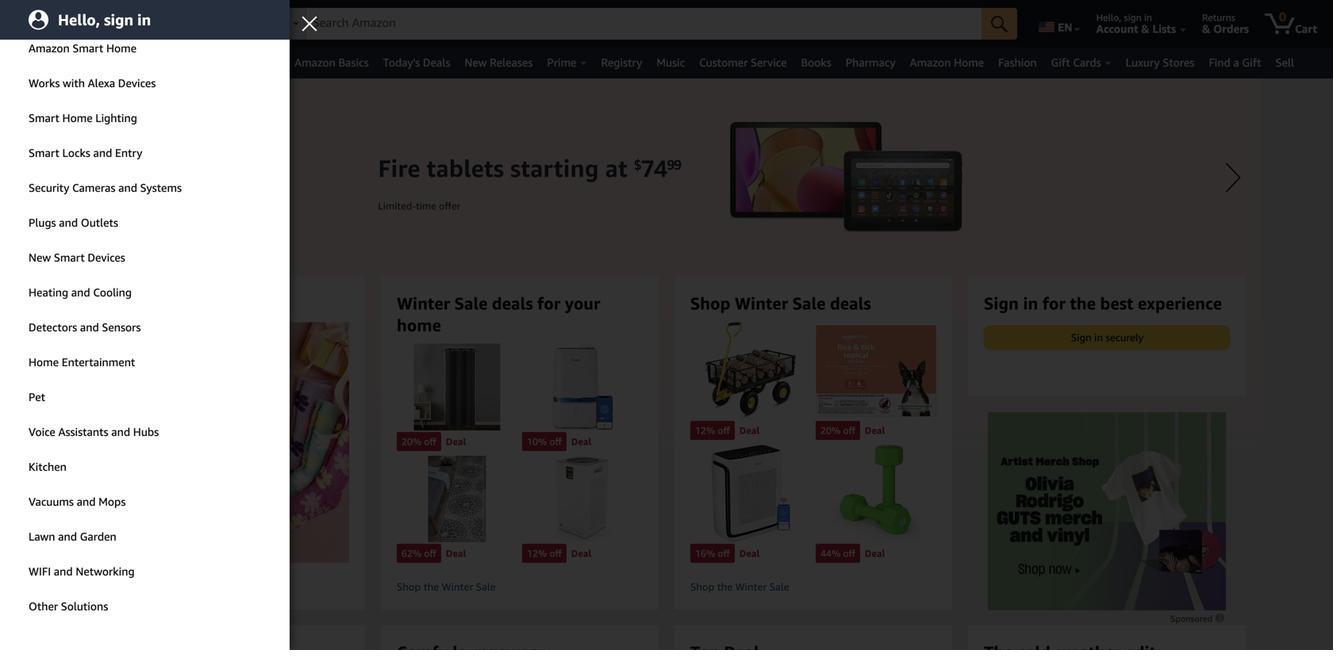 Task type: vqa. For each thing, say whether or not it's contained in the screenshot.
, Book Supplement
no



Task type: describe. For each thing, give the bounding box(es) containing it.
security cameras and systems link
[[0, 171, 290, 205]]

shop winter sale deals image
[[76, 323, 377, 564]]

0 horizontal spatial sign
[[104, 11, 133, 29]]

off for kenmore pm3020 air purifiers with h13 true hepa filter, covers up to 1500 sq.foot, 24db silentclean 3-stage hepa filtration system, 5 speeds for home large room, kitchens & bedroom image
[[550, 549, 562, 560]]

12% off for vevor steel garden cart, heavy duty 900 lbs capacity, with removable mesh sides to convert into flatbed, utility metal wagon with 180° rotating handle and 10 in tires, perfect for farm, yard 'image' on the right of the page
[[695, 426, 730, 437]]

sign in for the best experience
[[984, 294, 1223, 314]]

and inside 'link'
[[118, 181, 137, 194]]

smart locks and entry
[[29, 146, 142, 160]]

security cameras and systems
[[29, 181, 182, 194]]

luxury stores
[[1126, 56, 1195, 69]]

cap barbell neoprene dumbbell weights, 8 lb pair, shamrock image
[[816, 445, 937, 543]]

sign for sign in securely
[[1071, 332, 1092, 344]]

levoit 4l smart cool mist humidifier for home bedroom with essential oils, customize humidity for baby & plants, app & voice control, schedule, timer, last up to 40hrs, whisper quiet, handle design image
[[522, 344, 643, 431]]

amazon smart home
[[29, 42, 137, 55]]

heating and cooling link
[[0, 276, 290, 310]]

new for new smart devices
[[29, 251, 51, 264]]

62% off
[[402, 549, 437, 560]]

other solutions
[[29, 601, 108, 614]]

amazon home
[[910, 56, 984, 69]]

10%
[[527, 436, 547, 448]]

smart up works with alexa devices
[[73, 42, 103, 55]]

wifi
[[29, 566, 51, 579]]

en link
[[1030, 4, 1088, 44]]

today's
[[383, 56, 420, 69]]

16%
[[695, 549, 715, 560]]

sponsored ad element
[[988, 413, 1226, 611]]

hubs
[[133, 426, 159, 439]]

home inside home entertainment link
[[29, 356, 59, 369]]

fashion link
[[992, 52, 1044, 74]]

new releases link
[[458, 52, 540, 74]]

navigation navigation
[[0, 0, 1334, 79]]

44%
[[821, 549, 841, 560]]

wifi and networking link
[[0, 556, 290, 589]]

customer
[[700, 56, 748, 69]]

stores
[[1163, 56, 1195, 69]]

sponsored
[[1171, 614, 1215, 625]]

heating
[[29, 286, 68, 299]]

shop down 62%
[[397, 582, 421, 594]]

today's deals
[[383, 56, 450, 69]]

heating and cooling
[[29, 286, 132, 299]]

pet
[[29, 391, 45, 404]]

works
[[29, 77, 60, 90]]

best
[[1101, 294, 1134, 314]]

0
[[1279, 9, 1287, 24]]

orders
[[1214, 22, 1249, 35]]

2 for from the left
[[1043, 294, 1066, 314]]

voice assistants and hubs link
[[0, 416, 290, 449]]

gift inside "link"
[[1243, 56, 1262, 69]]

off for levoit 4l smart cool mist humidifier for home bedroom with essential oils, customize humidity for baby & plants, app & voice control, schedule, timer, last up to 40hrs, whisper quiet, handle design image
[[550, 436, 562, 448]]

to
[[168, 12, 177, 23]]

20% for joydeco door curtain closet door, closet curtain for open closet, closet curtains for bedroom closet door, door curtains for doorways privacy bedroom(40wx78l) image
[[402, 436, 422, 448]]

off for levoit air purifiers for home large room up to 1900 ft² in 1 hr with washable filters, air quality monitor, smart wifi, hepa filter captures allergies, pet hair, smoke, pollen in bedroom, vital 200s image
[[718, 549, 730, 560]]

music link
[[650, 52, 692, 74]]

alexa
[[88, 77, 115, 90]]

12% for kenmore pm3020 air purifiers with h13 true hepa filter, covers up to 1500 sq.foot, 24db silentclean 3-stage hepa filtration system, 5 speeds for home large room, kitchens & bedroom image
[[527, 549, 547, 560]]

gift inside 'link'
[[1052, 56, 1071, 69]]

security
[[29, 181, 69, 194]]

fashion
[[999, 56, 1037, 69]]

home inside smart home lighting link
[[62, 112, 93, 125]]

20% off for joydeco door curtain closet door, closet curtain for open closet, closet curtains for bedroom closet door, door curtains for doorways privacy bedroom(40wx78l) image
[[402, 436, 437, 448]]

books
[[801, 56, 832, 69]]

lighting
[[95, 112, 137, 125]]

securely
[[1106, 332, 1144, 344]]

3 deals from the left
[[830, 294, 871, 314]]

20% for amazon basics flea and tick topical treatment for small dogs (5 -22 pounds), 6 count (previously solimo) image
[[821, 426, 841, 437]]

books link
[[794, 52, 839, 74]]

entertainment
[[62, 356, 135, 369]]

rugshop modern floral circles design for living room,bedroom,home office,kitchen non shedding runner rug 2' x 7' 2" gray image
[[397, 456, 518, 543]]

off for rugshop modern floral circles design for living room,bedroom,home office,kitchen non shedding runner rug 2' x 7' 2" gray image
[[424, 549, 437, 560]]

deal for amazon basics flea and tick topical treatment for small dogs (5 -22 pounds), 6 count (previously solimo) image
[[865, 426, 885, 437]]

your
[[565, 294, 601, 314]]

registry link
[[594, 52, 650, 74]]

customer service
[[700, 56, 787, 69]]

amazon for amazon smart home
[[29, 42, 70, 55]]

new for new releases
[[465, 56, 487, 69]]

10% off
[[527, 436, 562, 448]]

returns & orders
[[1203, 12, 1249, 35]]

0 vertical spatial devices
[[118, 77, 156, 90]]

systems
[[140, 181, 182, 194]]

2 horizontal spatial the
[[1070, 294, 1096, 314]]

account
[[1097, 22, 1139, 35]]

leave feedback on sponsored ad element
[[1171, 614, 1226, 625]]

mahwah
[[179, 12, 216, 23]]

amazon for amazon basics
[[295, 56, 336, 69]]

mops
[[99, 496, 126, 509]]

pet link
[[0, 381, 290, 414]]

outlets
[[81, 216, 118, 229]]

sign in securely link
[[985, 326, 1230, 350]]

07430
[[218, 12, 246, 23]]

cameras
[[72, 181, 115, 194]]

basics
[[339, 56, 369, 69]]

off for joydeco door curtain closet door, closet curtain for open closet, closet curtains for bedroom closet door, door curtains for doorways privacy bedroom(40wx78l) image
[[424, 436, 437, 448]]

main content containing shop winter sale deals
[[0, 79, 1334, 651]]

and left hubs
[[111, 426, 130, 439]]

cooling
[[93, 286, 132, 299]]

registry
[[601, 56, 642, 69]]

44% off
[[821, 549, 856, 560]]

home inside the amazon home link
[[954, 56, 984, 69]]

off for vevor steel garden cart, heavy duty 900 lbs capacity, with removable mesh sides to convert into flatbed, utility metal wagon with 180° rotating handle and 10 in tires, perfect for farm, yard 'image' on the right of the page
[[718, 426, 730, 437]]

and for networking
[[54, 566, 73, 579]]

deal for levoit air purifiers for home large room up to 1900 ft² in 1 hr with washable filters, air quality monitor, smart wifi, hepa filter captures allergies, pet hair, smoke, pollen in bedroom, vital 200s image
[[740, 549, 760, 560]]

the for winter sale deals for your home
[[424, 582, 439, 594]]

shop up the sensors
[[103, 294, 143, 314]]

and for mops
[[77, 496, 96, 509]]

voice
[[29, 426, 55, 439]]

sponsored link
[[1171, 612, 1226, 627]]

20% off for amazon basics flea and tick topical treatment for small dogs (5 -22 pounds), 6 count (previously solimo) image
[[821, 426, 856, 437]]

vevor steel garden cart, heavy duty 900 lbs capacity, with removable mesh sides to convert into flatbed, utility metal wagon with 180° rotating handle and 10 in tires, perfect for farm, yard image
[[691, 323, 811, 420]]

home entertainment
[[29, 356, 135, 369]]

hello, sign in inside navigation navigation
[[1097, 12, 1153, 23]]

and for outlets
[[59, 216, 78, 229]]

music
[[657, 56, 685, 69]]

gift cards link
[[1044, 52, 1119, 74]]

amazon basics
[[295, 56, 369, 69]]



Task type: locate. For each thing, give the bounding box(es) containing it.
20% off
[[821, 426, 856, 437], [402, 436, 437, 448]]

deal for vevor steel garden cart, heavy duty 900 lbs capacity, with removable mesh sides to convert into flatbed, utility metal wagon with 180° rotating handle and 10 in tires, perfect for farm, yard 'image' on the right of the page
[[740, 426, 760, 437]]

plugs and outlets link
[[0, 206, 290, 240]]

new smart devices
[[29, 251, 125, 264]]

hello, inside navigation navigation
[[1097, 12, 1122, 23]]

delivering to mahwah 07430 update location
[[121, 12, 246, 35]]

joydeco door curtain closet door, closet curtain for open closet, closet curtains for bedroom closet door, door curtains for doorways privacy bedroom(40wx78l) image
[[397, 344, 518, 431]]

deal right 62% off
[[446, 549, 466, 560]]

0 horizontal spatial for
[[538, 294, 561, 314]]

0 horizontal spatial 20%
[[402, 436, 422, 448]]

Search Amazon text field
[[306, 9, 982, 39]]

20% off down joydeco door curtain closet door, closet curtain for open closet, closet curtains for bedroom closet door, door curtains for doorways privacy bedroom(40wx78l) image
[[402, 436, 437, 448]]

shop up vevor steel garden cart, heavy duty 900 lbs capacity, with removable mesh sides to convert into flatbed, utility metal wagon with 180° rotating handle and 10 in tires, perfect for farm, yard 'image' on the right of the page
[[691, 294, 731, 314]]

sign up the 'amazon smart home' link at left
[[104, 11, 133, 29]]

off right 44%
[[843, 549, 856, 560]]

2 deals from the left
[[492, 294, 533, 314]]

and left cooling
[[71, 286, 90, 299]]

off right 10%
[[550, 436, 562, 448]]

0 horizontal spatial the
[[424, 582, 439, 594]]

deal for kenmore pm3020 air purifiers with h13 true hepa filter, covers up to 1500 sq.foot, 24db silentclean 3-stage hepa filtration system, 5 speeds for home large room, kitchens & bedroom image
[[571, 549, 592, 560]]

shop the winter sale down 62% off
[[397, 582, 496, 594]]

home up pet
[[29, 356, 59, 369]]

deal for cap barbell neoprene dumbbell weights, 8 lb pair, shamrock image
[[865, 549, 885, 560]]

solutions
[[61, 601, 108, 614]]

lists
[[1153, 22, 1176, 35]]

off down amazon basics flea and tick topical treatment for small dogs (5 -22 pounds), 6 count (previously solimo) image
[[843, 426, 856, 437]]

networking
[[76, 566, 135, 579]]

devices
[[118, 77, 156, 90], [88, 251, 125, 264]]

shop the winter sale link for shop winter sale deals
[[691, 581, 937, 595]]

for left your
[[538, 294, 561, 314]]

sign left "lists"
[[1124, 12, 1142, 23]]

and
[[93, 146, 112, 160], [118, 181, 137, 194], [59, 216, 78, 229], [71, 286, 90, 299], [80, 321, 99, 334], [111, 426, 130, 439], [77, 496, 96, 509], [58, 531, 77, 544], [54, 566, 73, 579]]

new smart devices link
[[0, 241, 290, 275]]

main content
[[0, 79, 1334, 651]]

off for cap barbell neoprene dumbbell weights, 8 lb pair, shamrock image
[[843, 549, 856, 560]]

1 horizontal spatial sign
[[1071, 332, 1092, 344]]

devices up cooling
[[88, 251, 125, 264]]

1 horizontal spatial for
[[1043, 294, 1066, 314]]

deal down joydeco door curtain closet door, closet curtain for open closet, closet curtains for bedroom closet door, door curtains for doorways privacy bedroom(40wx78l) image
[[446, 436, 466, 448]]

1 vertical spatial sign
[[1071, 332, 1092, 344]]

new releases
[[465, 56, 533, 69]]

shop the winter sale for shop winter sale deals
[[691, 582, 790, 594]]

with
[[63, 77, 85, 90]]

customer service link
[[692, 52, 794, 74]]

shop the winter sale link
[[397, 581, 643, 595], [691, 581, 937, 595]]

entry
[[115, 146, 142, 160]]

lawn and garden link
[[0, 521, 290, 554]]

for inside the winter sale deals for your home
[[538, 294, 561, 314]]

1 horizontal spatial sign
[[1124, 12, 1142, 23]]

20% off down amazon basics flea and tick topical treatment for small dogs (5 -22 pounds), 6 count (previously solimo) image
[[821, 426, 856, 437]]

deal for joydeco door curtain closet door, closet curtain for open closet, closet curtains for bedroom closet door, door curtains for doorways privacy bedroom(40wx78l) image
[[446, 436, 466, 448]]

shop the winter sale down 16% off
[[691, 582, 790, 594]]

detectors and sensors
[[29, 321, 141, 334]]

1 vertical spatial 12%
[[527, 549, 547, 560]]

and left "mops"
[[77, 496, 96, 509]]

0 horizontal spatial shop winter sale deals
[[103, 294, 284, 314]]

shop
[[103, 294, 143, 314], [691, 294, 731, 314], [397, 582, 421, 594], [691, 582, 715, 594]]

2 horizontal spatial amazon
[[910, 56, 951, 69]]

12% down kenmore pm3020 air purifiers with h13 true hepa filter, covers up to 1500 sq.foot, 24db silentclean 3-stage hepa filtration system, 5 speeds for home large room, kitchens & bedroom image
[[527, 549, 547, 560]]

smart home lighting link
[[0, 102, 290, 135]]

12% down vevor steel garden cart, heavy duty 900 lbs capacity, with removable mesh sides to convert into flatbed, utility metal wagon with 180° rotating handle and 10 in tires, perfect for farm, yard 'image' on the right of the page
[[695, 426, 715, 437]]

hello, up "amazon smart home"
[[58, 11, 100, 29]]

0 horizontal spatial 20% off
[[402, 436, 437, 448]]

& inside returns & orders
[[1203, 22, 1211, 35]]

1 deals from the left
[[243, 294, 284, 314]]

detectors and sensors link
[[0, 311, 290, 345]]

None search field
[[265, 8, 1018, 41]]

returns
[[1203, 12, 1236, 23]]

and right wifi
[[54, 566, 73, 579]]

sign for sign in for the best experience
[[984, 294, 1019, 314]]

amazon left basics
[[295, 56, 336, 69]]

and right plugs
[[59, 216, 78, 229]]

deal right 44% off
[[865, 549, 885, 560]]

smart home lighting
[[29, 112, 137, 125]]

locks
[[62, 146, 90, 160]]

and for cooling
[[71, 286, 90, 299]]

the down 16% off
[[717, 582, 733, 594]]

home left fashion at the right top of the page
[[954, 56, 984, 69]]

hello, right en
[[1097, 12, 1122, 23]]

0 horizontal spatial amazon
[[29, 42, 70, 55]]

12% for vevor steel garden cart, heavy duty 900 lbs capacity, with removable mesh sides to convert into flatbed, utility metal wagon with 180° rotating handle and 10 in tires, perfect for farm, yard 'image' on the right of the page
[[695, 426, 715, 437]]

winter inside the winter sale deals for your home
[[397, 294, 450, 314]]

update
[[121, 22, 160, 35]]

1 horizontal spatial shop the winter sale
[[691, 582, 790, 594]]

hello, sign in left "lists"
[[1097, 12, 1153, 23]]

off down joydeco door curtain closet door, closet curtain for open closet, closet curtains for bedroom closet door, door curtains for doorways privacy bedroom(40wx78l) image
[[424, 436, 437, 448]]

deal right 16% off
[[740, 549, 760, 560]]

new left releases
[[465, 56, 487, 69]]

detectors
[[29, 321, 77, 334]]

16% off
[[695, 549, 730, 560]]

shop winter sale deals up vevor steel garden cart, heavy duty 900 lbs capacity, with removable mesh sides to convert into flatbed, utility metal wagon with 180° rotating handle and 10 in tires, perfect for farm, yard 'image' on the right of the page
[[691, 294, 871, 314]]

deal right the 10% off
[[571, 436, 592, 448]]

2 shop winter sale deals from the left
[[691, 294, 871, 314]]

hello, sign in up "amazon smart home"
[[58, 11, 151, 29]]

smart down works
[[29, 112, 59, 125]]

& for returns
[[1203, 22, 1211, 35]]

new down plugs
[[29, 251, 51, 264]]

plugs
[[29, 216, 56, 229]]

prime
[[547, 56, 577, 69]]

kenmore pm3020 air purifiers with h13 true hepa filter, covers up to 1500 sq.foot, 24db silentclean 3-stage hepa filtration system, 5 speeds for home large room, kitchens & bedroom image
[[522, 456, 643, 543]]

shop winter sale deals down new smart devices link
[[103, 294, 284, 314]]

and left systems
[[118, 181, 137, 194]]

1 & from the left
[[1142, 22, 1150, 35]]

amazon basics flea and tick topical treatment for small dogs (5 -22 pounds), 6 count (previously solimo) image
[[816, 323, 937, 420]]

home down update
[[106, 42, 137, 55]]

1 vertical spatial new
[[29, 251, 51, 264]]

20% down amazon basics flea and tick topical treatment for small dogs (5 -22 pounds), 6 count (previously solimo) image
[[821, 426, 841, 437]]

sign
[[104, 11, 133, 29], [1124, 12, 1142, 23]]

0 horizontal spatial deals
[[243, 294, 284, 314]]

service
[[751, 56, 787, 69]]

1 horizontal spatial amazon
[[295, 56, 336, 69]]

experience
[[1138, 294, 1223, 314]]

off right 16%
[[718, 549, 730, 560]]

1 shop the winter sale from the left
[[397, 582, 496, 594]]

and left entry
[[93, 146, 112, 160]]

smart left locks
[[29, 146, 59, 160]]

20%
[[821, 426, 841, 437], [402, 436, 422, 448]]

2 & from the left
[[1203, 22, 1211, 35]]

& for account
[[1142, 22, 1150, 35]]

amazon smart home link
[[0, 32, 290, 65]]

0 horizontal spatial hello,
[[58, 11, 100, 29]]

0 horizontal spatial shop the winter sale link
[[397, 581, 643, 595]]

find a gift
[[1209, 56, 1262, 69]]

location
[[163, 22, 205, 35]]

shop the winter sale for winter sale deals for your home
[[397, 582, 496, 594]]

& left "lists"
[[1142, 22, 1150, 35]]

shop down 16%
[[691, 582, 715, 594]]

vacuums
[[29, 496, 74, 509]]

cards
[[1074, 56, 1102, 69]]

and right lawn
[[58, 531, 77, 544]]

0 vertical spatial new
[[465, 56, 487, 69]]

wifi and networking
[[29, 566, 135, 579]]

other solutions link
[[0, 591, 290, 624]]

fire tablets starting at $74.99. limited-time offer. image
[[71, 79, 1262, 555]]

for
[[538, 294, 561, 314], [1043, 294, 1066, 314]]

0 horizontal spatial sign
[[984, 294, 1019, 314]]

0 vertical spatial sign
[[984, 294, 1019, 314]]

home
[[106, 42, 137, 55], [954, 56, 984, 69], [62, 112, 93, 125], [29, 356, 59, 369]]

1 horizontal spatial gift
[[1243, 56, 1262, 69]]

deal down kenmore pm3020 air purifiers with h13 true hepa filter, covers up to 1500 sq.foot, 24db silentclean 3-stage hepa filtration system, 5 speeds for home large room, kitchens & bedroom image
[[571, 549, 592, 560]]

1 horizontal spatial 20%
[[821, 426, 841, 437]]

0 vertical spatial 12%
[[695, 426, 715, 437]]

amazon image
[[14, 14, 91, 38]]

open menu image
[[16, 58, 29, 69]]

amazon down the amazon image
[[29, 42, 70, 55]]

new inside navigation navigation
[[465, 56, 487, 69]]

& left orders
[[1203, 22, 1211, 35]]

home up locks
[[62, 112, 93, 125]]

1 shop winter sale deals from the left
[[103, 294, 284, 314]]

&
[[1142, 22, 1150, 35], [1203, 22, 1211, 35]]

0 horizontal spatial shop the winter sale
[[397, 582, 496, 594]]

1 horizontal spatial shop winter sale deals
[[691, 294, 871, 314]]

plugs and outlets
[[29, 216, 118, 229]]

home
[[397, 315, 441, 335]]

1 horizontal spatial hello,
[[1097, 12, 1122, 23]]

in inside navigation navigation
[[1145, 12, 1153, 23]]

1 horizontal spatial 12%
[[695, 426, 715, 437]]

1 horizontal spatial new
[[465, 56, 487, 69]]

a
[[1234, 56, 1240, 69]]

the down 62% off
[[424, 582, 439, 594]]

lawn and garden
[[29, 531, 116, 544]]

12% off down kenmore pm3020 air purifiers with h13 true hepa filter, covers up to 1500 sq.foot, 24db silentclean 3-stage hepa filtration system, 5 speeds for home large room, kitchens & bedroom image
[[527, 549, 562, 560]]

0 horizontal spatial 12% off
[[527, 549, 562, 560]]

deal down amazon basics flea and tick topical treatment for small dogs (5 -22 pounds), 6 count (previously solimo) image
[[865, 426, 885, 437]]

gift right 'a'
[[1243, 56, 1262, 69]]

delivering
[[121, 12, 165, 23]]

None submit
[[982, 8, 1018, 40]]

20% down joydeco door curtain closet door, closet curtain for open closet, closet curtains for bedroom closet door, door curtains for doorways privacy bedroom(40wx78l) image
[[402, 436, 422, 448]]

1 gift from the left
[[1052, 56, 1071, 69]]

kitchen link
[[0, 451, 290, 484]]

winter
[[148, 294, 201, 314], [397, 294, 450, 314], [735, 294, 788, 314], [442, 582, 473, 594], [736, 582, 767, 594]]

2 shop the winter sale link from the left
[[691, 581, 937, 595]]

12% off for kenmore pm3020 air purifiers with h13 true hepa filter, covers up to 1500 sq.foot, 24db silentclean 3-stage hepa filtration system, 5 speeds for home large room, kitchens & bedroom image
[[527, 549, 562, 560]]

off for amazon basics flea and tick topical treatment for small dogs (5 -22 pounds), 6 count (previously solimo) image
[[843, 426, 856, 437]]

sell link
[[1269, 52, 1302, 74]]

sale inside the winter sale deals for your home
[[455, 294, 488, 314]]

gift cards
[[1052, 56, 1102, 69]]

the left best in the top right of the page
[[1070, 294, 1096, 314]]

0 horizontal spatial 12%
[[527, 549, 547, 560]]

deal down vevor steel garden cart, heavy duty 900 lbs capacity, with removable mesh sides to convert into flatbed, utility metal wagon with 180° rotating handle and 10 in tires, perfect for farm, yard 'image' on the right of the page
[[740, 426, 760, 437]]

account & lists
[[1097, 22, 1176, 35]]

pharmacy
[[846, 56, 896, 69]]

deals
[[243, 294, 284, 314], [492, 294, 533, 314], [830, 294, 871, 314]]

vacuums and mops
[[29, 496, 126, 509]]

off right 62%
[[424, 549, 437, 560]]

assistants
[[58, 426, 108, 439]]

garden
[[80, 531, 116, 544]]

none submit inside 'search field'
[[982, 8, 1018, 40]]

2 gift from the left
[[1243, 56, 1262, 69]]

and left the sensors
[[80, 321, 99, 334]]

none search field inside navigation navigation
[[265, 8, 1018, 41]]

0 horizontal spatial new
[[29, 251, 51, 264]]

12% off
[[695, 426, 730, 437], [527, 549, 562, 560]]

1 horizontal spatial &
[[1203, 22, 1211, 35]]

shop the winter sale link for winter sale deals for your home
[[397, 581, 643, 595]]

cart
[[1295, 22, 1318, 35]]

levoit air purifiers for home large room up to 1900 ft² in 1 hr with washable filters, air quality monitor, smart wifi, hepa filter captures allergies, pet hair, smoke, pollen in bedroom, vital 200s image
[[691, 445, 811, 543]]

shop the winter sale
[[397, 582, 496, 594], [691, 582, 790, 594]]

0 horizontal spatial &
[[1142, 22, 1150, 35]]

0 horizontal spatial gift
[[1052, 56, 1071, 69]]

1 horizontal spatial shop the winter sale link
[[691, 581, 937, 595]]

devices right alexa
[[118, 77, 156, 90]]

62%
[[402, 549, 422, 560]]

and for garden
[[58, 531, 77, 544]]

for left best in the top right of the page
[[1043, 294, 1066, 314]]

1 horizontal spatial the
[[717, 582, 733, 594]]

sensors
[[102, 321, 141, 334]]

gift left the cards
[[1052, 56, 1071, 69]]

1 shop the winter sale link from the left
[[397, 581, 643, 595]]

2 shop the winter sale from the left
[[691, 582, 790, 594]]

1 horizontal spatial 12% off
[[695, 426, 730, 437]]

pharmacy link
[[839, 52, 903, 74]]

1 vertical spatial devices
[[88, 251, 125, 264]]

2 horizontal spatial deals
[[830, 294, 871, 314]]

off down vevor steel garden cart, heavy duty 900 lbs capacity, with removable mesh sides to convert into flatbed, utility metal wagon with 180° rotating handle and 10 in tires, perfect for farm, yard 'image' on the right of the page
[[718, 426, 730, 437]]

off down kenmore pm3020 air purifiers with h13 true hepa filter, covers up to 1500 sq.foot, 24db silentclean 3-stage hepa filtration system, 5 speeds for home large room, kitchens & bedroom image
[[550, 549, 562, 560]]

deals inside the winter sale deals for your home
[[492, 294, 533, 314]]

deal for rugshop modern floral circles design for living room,bedroom,home office,kitchen non shedding runner rug 2' x 7' 2" gray image
[[446, 549, 466, 560]]

hello, sign in link
[[0, 0, 290, 40]]

vacuums and mops link
[[0, 486, 290, 519]]

prime link
[[540, 52, 594, 74]]

1 horizontal spatial 20% off
[[821, 426, 856, 437]]

0 vertical spatial 12% off
[[695, 426, 730, 437]]

and for sensors
[[80, 321, 99, 334]]

en
[[1058, 21, 1073, 34]]

deal for levoit 4l smart cool mist humidifier for home bedroom with essential oils, customize humidity for baby & plants, app & voice control, schedule, timer, last up to 40hrs, whisper quiet, handle design image
[[571, 436, 592, 448]]

1 for from the left
[[538, 294, 561, 314]]

smart
[[73, 42, 103, 55], [29, 112, 59, 125], [29, 146, 59, 160], [54, 251, 85, 264]]

amazon for amazon home
[[910, 56, 951, 69]]

releases
[[490, 56, 533, 69]]

winter sale deals for your home
[[397, 294, 601, 335]]

12% off down vevor steel garden cart, heavy duty 900 lbs capacity, with removable mesh sides to convert into flatbed, utility metal wagon with 180° rotating handle and 10 in tires, perfect for farm, yard 'image' on the right of the page
[[695, 426, 730, 437]]

smart down plugs and outlets
[[54, 251, 85, 264]]

1 horizontal spatial deals
[[492, 294, 533, 314]]

home inside the 'amazon smart home' link
[[106, 42, 137, 55]]

1 vertical spatial 12% off
[[527, 549, 562, 560]]

find a gift link
[[1202, 52, 1269, 74]]

1 horizontal spatial hello, sign in
[[1097, 12, 1153, 23]]

sign inside navigation navigation
[[1124, 12, 1142, 23]]

the for shop winter sale deals
[[717, 582, 733, 594]]

amazon right the pharmacy
[[910, 56, 951, 69]]

12%
[[695, 426, 715, 437], [527, 549, 547, 560]]

0 horizontal spatial hello, sign in
[[58, 11, 151, 29]]



